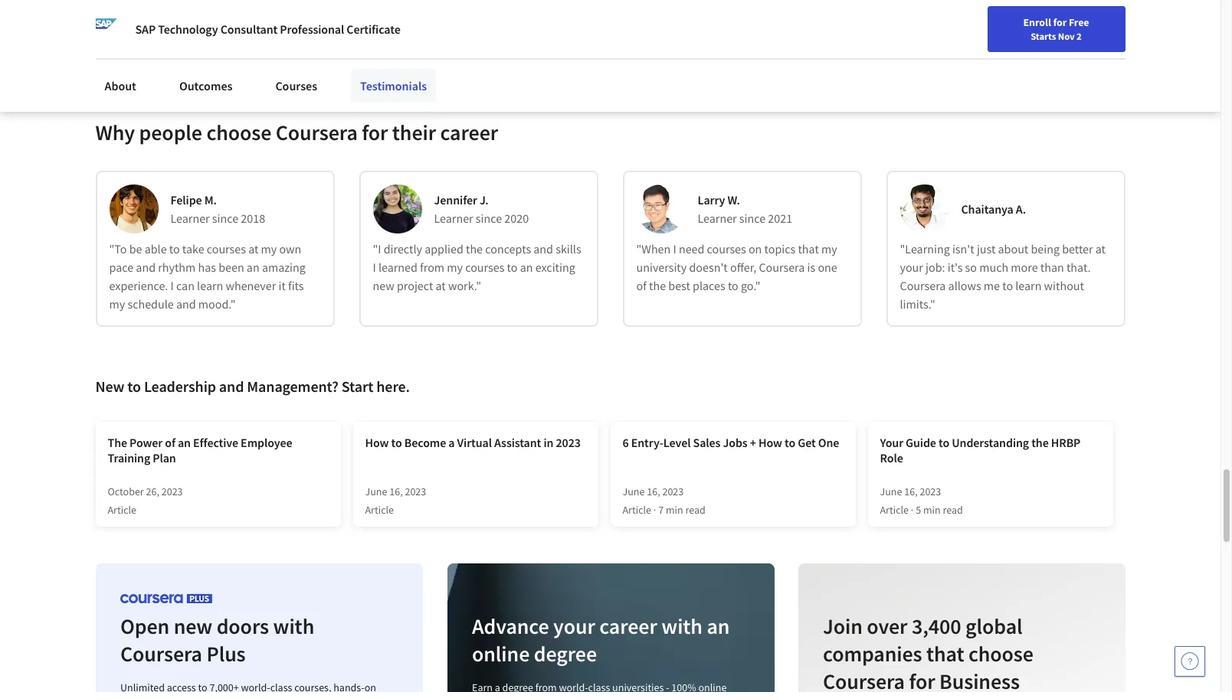 Task type: locate. For each thing, give the bounding box(es) containing it.
3 june from the left
[[880, 485, 902, 499]]

article for how to become a virtual assistant in 2023
[[365, 503, 394, 517]]

it
[[278, 278, 286, 293]]

1 horizontal spatial min
[[923, 503, 941, 517]]

doors
[[216, 613, 269, 641]]

new down learned
[[373, 278, 394, 293]]

courses inside "to be able to take courses at my own pace and rhythm has been an amazing experience. i can learn whenever it fits my schedule and mood."
[[207, 241, 246, 257]]

0 horizontal spatial at
[[248, 241, 259, 257]]

2023 right 26,
[[161, 485, 183, 499]]

1 vertical spatial of
[[165, 435, 175, 450]]

learner inside jennifer j. learner since 2020
[[434, 211, 473, 226]]

learner down jennifer
[[434, 211, 473, 226]]

learn down 'has'
[[197, 278, 223, 293]]

new inside "i directly applied the concepts and skills i learned from my courses to an exciting new project at work."
[[373, 278, 394, 293]]

doesn't
[[689, 260, 728, 275]]

sap image
[[95, 18, 117, 40]]

and right the leadership
[[219, 377, 244, 396]]

best
[[668, 278, 690, 293]]

outcomes link
[[170, 69, 242, 103]]

i inside "to be able to take courses at my own pace and rhythm has been an amazing experience. i can learn whenever it fits my schedule and mood."
[[171, 278, 174, 293]]

that
[[798, 241, 819, 257], [926, 641, 964, 668]]

min right 7
[[666, 503, 683, 517]]

2 vertical spatial for
[[909, 668, 935, 693]]

1 vertical spatial that
[[926, 641, 964, 668]]

2023 inside october 26, 2023 article
[[161, 485, 183, 499]]

amazing
[[262, 260, 306, 275]]

i left can
[[171, 278, 174, 293]]

1 16, from the left
[[389, 485, 403, 499]]

1 · from the left
[[653, 503, 656, 517]]

w.
[[728, 192, 740, 208]]

professional
[[280, 21, 344, 37]]

0 vertical spatial the
[[466, 241, 483, 257]]

1 horizontal spatial choose
[[968, 641, 1033, 668]]

2 vertical spatial i
[[171, 278, 174, 293]]

2023 for 6 entry-level sales jobs + how to get one
[[662, 485, 684, 499]]

why people choose coursera for their career
[[95, 119, 498, 146]]

1 horizontal spatial i
[[373, 260, 376, 275]]

1 vertical spatial new
[[173, 613, 212, 641]]

career right their
[[440, 119, 498, 146]]

article inside june 16, 2023 article
[[365, 503, 394, 517]]

2 learn from the left
[[1015, 278, 1042, 293]]

choose inside join over 3,400 global companies that choose coursera for business
[[968, 641, 1033, 668]]

7
[[658, 503, 664, 517]]

choose down outcomes
[[206, 119, 271, 146]]

2023 right in
[[556, 435, 581, 450]]

min for entry-
[[666, 503, 683, 517]]

choose right 3,400
[[968, 641, 1033, 668]]

at down 2018
[[248, 241, 259, 257]]

career
[[440, 119, 498, 146], [599, 613, 657, 641]]

courses inside ""when i need courses on topics that my university doesn't offer, coursera is one of the best places to go.""
[[707, 241, 746, 257]]

that inside join over 3,400 global companies that choose coursera for business
[[926, 641, 964, 668]]

for left their
[[362, 119, 388, 146]]

business
[[939, 668, 1020, 693]]

· left 7
[[653, 503, 656, 517]]

article inside june 16, 2023 article · 5 min read
[[880, 503, 909, 517]]

1 horizontal spatial new
[[373, 278, 394, 293]]

1 vertical spatial your
[[553, 613, 595, 641]]

0 vertical spatial career
[[440, 119, 498, 146]]

0 vertical spatial that
[[798, 241, 819, 257]]

· inside june 16, 2023 article · 5 min read
[[911, 503, 914, 517]]

fits
[[288, 278, 304, 293]]

systems building
[[304, 32, 381, 46]]

that left global
[[926, 641, 964, 668]]

since for w.
[[739, 211, 766, 226]]

menu item
[[899, 15, 998, 65]]

coursera down coursera plus image
[[120, 641, 202, 668]]

min right 5
[[923, 503, 941, 517]]

0 horizontal spatial since
[[212, 211, 238, 226]]

job:
[[926, 260, 945, 275]]

just
[[977, 241, 996, 257]]

at inside "i directly applied the concepts and skills i learned from my courses to an exciting new project at work."
[[436, 278, 446, 293]]

to right guide
[[939, 435, 949, 450]]

"to
[[109, 241, 127, 257]]

0 horizontal spatial your
[[553, 613, 595, 641]]

with inside open new doors with coursera plus
[[273, 613, 314, 641]]

the power of an effective employee training plan
[[108, 435, 292, 466]]

2 how from the left
[[758, 435, 782, 450]]

2 horizontal spatial for
[[1053, 15, 1067, 29]]

1 horizontal spatial of
[[636, 278, 647, 293]]

1 horizontal spatial the
[[649, 278, 666, 293]]

coursera down topics
[[759, 260, 805, 275]]

None search field
[[218, 10, 586, 40]]

that up is
[[798, 241, 819, 257]]

leadership
[[144, 377, 216, 396]]

2023 inside june 16, 2023 article · 7 min read
[[662, 485, 684, 499]]

coursera inside ""when i need courses on topics that my university doesn't offer, coursera is one of the best places to go.""
[[759, 260, 805, 275]]

of inside ""when i need courses on topics that my university doesn't offer, coursera is one of the best places to go.""
[[636, 278, 647, 293]]

1 horizontal spatial 16,
[[647, 485, 660, 499]]

2 horizontal spatial 16,
[[904, 485, 918, 499]]

for up nov
[[1053, 15, 1067, 29]]

2 · from the left
[[911, 503, 914, 517]]

coursera inside join over 3,400 global companies that choose coursera for business
[[823, 668, 905, 693]]

the right applied
[[466, 241, 483, 257]]

1 article from the left
[[108, 503, 136, 517]]

3 learner from the left
[[698, 211, 737, 226]]

0 vertical spatial new
[[373, 278, 394, 293]]

2 horizontal spatial i
[[673, 241, 676, 257]]

16, for to
[[389, 485, 403, 499]]

my up work."
[[447, 260, 463, 275]]

16, inside june 16, 2023 article
[[389, 485, 403, 499]]

1 june from the left
[[365, 485, 387, 499]]

"when i need courses on topics that my university doesn't offer, coursera is one of the best places to go."
[[636, 241, 837, 293]]

2 since from the left
[[476, 211, 502, 226]]

with for career
[[661, 613, 702, 641]]

career right the degree
[[599, 613, 657, 641]]

0 horizontal spatial of
[[165, 435, 175, 450]]

with for doors
[[273, 613, 314, 641]]

min
[[666, 503, 683, 517], [923, 503, 941, 517]]

become
[[404, 435, 446, 450]]

learn down 'more'
[[1015, 278, 1042, 293]]

with inside advance your career with an online degree
[[661, 613, 702, 641]]

of right the power
[[165, 435, 175, 450]]

· left 5
[[911, 503, 914, 517]]

1 horizontal spatial courses
[[465, 260, 504, 275]]

the left 'hrbp'
[[1031, 435, 1049, 450]]

2 16, from the left
[[647, 485, 660, 499]]

to inside ""when i need courses on topics that my university doesn't offer, coursera is one of the best places to go.""
[[728, 278, 738, 293]]

new
[[95, 377, 124, 396]]

"to be able to take courses at my own pace and rhythm has been an amazing experience. i can learn whenever it fits my schedule and mood."
[[109, 241, 306, 312]]

my
[[261, 241, 277, 257], [821, 241, 837, 257], [447, 260, 463, 275], [109, 296, 125, 312]]

limits."
[[900, 296, 935, 312]]

0 horizontal spatial career
[[440, 119, 498, 146]]

to left go."
[[728, 278, 738, 293]]

0 vertical spatial your
[[900, 260, 923, 275]]

my up one
[[821, 241, 837, 257]]

power
[[130, 435, 163, 450]]

i down "i
[[373, 260, 376, 275]]

how right +
[[758, 435, 782, 450]]

with
[[273, 613, 314, 641], [661, 613, 702, 641]]

0 horizontal spatial min
[[666, 503, 683, 517]]

topics
[[764, 241, 796, 257]]

testing
[[246, 32, 278, 46]]

i left the need
[[673, 241, 676, 257]]

0 horizontal spatial new
[[173, 613, 212, 641]]

jobs
[[723, 435, 748, 450]]

1 learn from the left
[[197, 278, 223, 293]]

1 horizontal spatial that
[[926, 641, 964, 668]]

june inside june 16, 2023 article
[[365, 485, 387, 499]]

article inside october 26, 2023 article
[[108, 503, 136, 517]]

since down j.
[[476, 211, 502, 226]]

i
[[673, 241, 676, 257], [373, 260, 376, 275], [171, 278, 174, 293]]

read right 5
[[943, 503, 963, 517]]

article for your guide to understanding the hrbp role
[[880, 503, 909, 517]]

jennifer j. learner since 2020
[[434, 192, 529, 226]]

0 vertical spatial of
[[636, 278, 647, 293]]

1 horizontal spatial at
[[436, 278, 446, 293]]

1 horizontal spatial june
[[623, 485, 645, 499]]

2 horizontal spatial learner
[[698, 211, 737, 226]]

new down coursera plus image
[[173, 613, 212, 641]]

3,400
[[912, 613, 961, 641]]

courses up offer,
[[707, 241, 746, 257]]

2023 for the power of an effective employee training plan
[[161, 485, 183, 499]]

courses inside "i directly applied the concepts and skills i learned from my courses to an exciting new project at work."
[[465, 260, 504, 275]]

min inside june 16, 2023 article · 5 min read
[[923, 503, 941, 517]]

at for better
[[1096, 241, 1106, 257]]

1 horizontal spatial for
[[909, 668, 935, 693]]

much
[[979, 260, 1008, 275]]

june inside june 16, 2023 article · 5 min read
[[880, 485, 902, 499]]

1 horizontal spatial learner
[[434, 211, 473, 226]]

whenever
[[226, 278, 276, 293]]

0 horizontal spatial learner
[[170, 211, 210, 226]]

systems
[[304, 32, 341, 46]]

of down university
[[636, 278, 647, 293]]

learner inside larry w. learner since 2021
[[698, 211, 737, 226]]

0 horizontal spatial read
[[685, 503, 705, 517]]

experience.
[[109, 278, 168, 293]]

1 horizontal spatial with
[[661, 613, 702, 641]]

0 horizontal spatial with
[[273, 613, 314, 641]]

2 with from the left
[[661, 613, 702, 641]]

courses up work."
[[465, 260, 504, 275]]

qa
[[211, 32, 224, 46]]

0 horizontal spatial june
[[365, 485, 387, 499]]

learner down larry
[[698, 211, 737, 226]]

coursera plus image
[[120, 594, 212, 604]]

3 16, from the left
[[904, 485, 918, 499]]

2021
[[768, 211, 792, 226]]

· inside june 16, 2023 article · 7 min read
[[653, 503, 656, 517]]

effective
[[193, 435, 238, 450]]

16, inside june 16, 2023 article · 5 min read
[[904, 485, 918, 499]]

0 horizontal spatial choose
[[206, 119, 271, 146]]

2 june from the left
[[623, 485, 645, 499]]

2 learner from the left
[[434, 211, 473, 226]]

go."
[[741, 278, 761, 293]]

a.
[[1016, 201, 1026, 217]]

0 horizontal spatial that
[[798, 241, 819, 257]]

2023 up 5
[[920, 485, 941, 499]]

better
[[1062, 241, 1093, 257]]

0 horizontal spatial courses
[[207, 241, 246, 257]]

article inside june 16, 2023 article · 7 min read
[[623, 503, 651, 517]]

i inside ""when i need courses on topics that my university doesn't offer, coursera is one of the best places to go.""
[[673, 241, 676, 257]]

on
[[749, 241, 762, 257]]

0 vertical spatial for
[[1053, 15, 1067, 29]]

your
[[880, 435, 903, 450]]

1 horizontal spatial learn
[[1015, 278, 1042, 293]]

larry
[[698, 192, 725, 208]]

2 horizontal spatial at
[[1096, 241, 1106, 257]]

how left become
[[365, 435, 389, 450]]

1 read from the left
[[685, 503, 705, 517]]

learn inside "to be able to take courses at my own pace and rhythm has been an amazing experience. i can learn whenever it fits my schedule and mood."
[[197, 278, 223, 293]]

since inside larry w. learner since 2021
[[739, 211, 766, 226]]

at right better
[[1096, 241, 1106, 257]]

4 article from the left
[[880, 503, 909, 517]]

for inside join over 3,400 global companies that choose coursera for business
[[909, 668, 935, 693]]

2 horizontal spatial june
[[880, 485, 902, 499]]

2 vertical spatial the
[[1031, 435, 1049, 450]]

courses up been
[[207, 241, 246, 257]]

to inside the your guide to understanding the hrbp role
[[939, 435, 949, 450]]

2023 for your guide to understanding the hrbp role
[[920, 485, 941, 499]]

0 horizontal spatial learn
[[197, 278, 223, 293]]

0 horizontal spatial the
[[466, 241, 483, 257]]

2023 inside june 16, 2023 article · 5 min read
[[920, 485, 941, 499]]

sap technology consultant  professional certificate
[[135, 21, 400, 37]]

in
[[544, 435, 553, 450]]

1 learner from the left
[[170, 211, 210, 226]]

be
[[129, 241, 142, 257]]

new inside open new doors with coursera plus
[[173, 613, 212, 641]]

"i directly applied the concepts and skills i learned from my courses to an exciting new project at work."
[[373, 241, 581, 293]]

mood."
[[198, 296, 236, 312]]

and
[[226, 32, 243, 46], [534, 241, 553, 257], [136, 260, 156, 275], [176, 296, 196, 312], [219, 377, 244, 396]]

june 16, 2023 article · 7 min read
[[623, 485, 705, 517]]

1 vertical spatial career
[[599, 613, 657, 641]]

to inside "learning isn't just about being better at your job: it's so much more than that. coursera allows me to learn without limits."
[[1002, 278, 1013, 293]]

article for the power of an effective employee training plan
[[108, 503, 136, 517]]

the inside ""when i need courses on topics that my university doesn't offer, coursera is one of the best places to go.""
[[649, 278, 666, 293]]

read right 7
[[685, 503, 705, 517]]

since inside felipe m. learner since 2018
[[212, 211, 238, 226]]

technology
[[158, 21, 218, 37]]

2 article from the left
[[365, 503, 394, 517]]

2023 down become
[[405, 485, 426, 499]]

felipe
[[170, 192, 202, 208]]

career inside advance your career with an online degree
[[599, 613, 657, 641]]

read inside june 16, 2023 article · 5 min read
[[943, 503, 963, 517]]

an inside the power of an effective employee training plan
[[178, 435, 191, 450]]

june
[[365, 485, 387, 499], [623, 485, 645, 499], [880, 485, 902, 499]]

article for 6 entry-level sales jobs + how to get one
[[623, 503, 651, 517]]

1 vertical spatial i
[[373, 260, 376, 275]]

new
[[373, 278, 394, 293], [173, 613, 212, 641]]

of
[[636, 278, 647, 293], [165, 435, 175, 450]]

1 min from the left
[[666, 503, 683, 517]]

0 horizontal spatial i
[[171, 278, 174, 293]]

the down university
[[649, 278, 666, 293]]

since down w.
[[739, 211, 766, 226]]

to down concepts
[[507, 260, 518, 275]]

and inside "i directly applied the concepts and skills i learned from my courses to an exciting new project at work."
[[534, 241, 553, 257]]

your right advance
[[553, 613, 595, 641]]

2023 inside june 16, 2023 article
[[405, 485, 426, 499]]

online
[[471, 641, 529, 668]]

courses
[[275, 78, 317, 93]]

and up exciting
[[534, 241, 553, 257]]

2023
[[556, 435, 581, 450], [161, 485, 183, 499], [405, 485, 426, 499], [662, 485, 684, 499], [920, 485, 941, 499]]

the inside "i directly applied the concepts and skills i learned from my courses to an exciting new project at work."
[[466, 241, 483, 257]]

1 since from the left
[[212, 211, 238, 226]]

16, inside june 16, 2023 article · 7 min read
[[647, 485, 660, 499]]

· for entry-
[[653, 503, 656, 517]]

able
[[145, 241, 167, 257]]

1 horizontal spatial your
[[900, 260, 923, 275]]

1 horizontal spatial career
[[599, 613, 657, 641]]

1 vertical spatial for
[[362, 119, 388, 146]]

learner for larry
[[698, 211, 737, 226]]

coursera down join on the bottom right
[[823, 668, 905, 693]]

coursera up limits."
[[900, 278, 946, 293]]

for down 3,400
[[909, 668, 935, 693]]

i inside "i directly applied the concepts and skills i learned from my courses to an exciting new project at work."
[[373, 260, 376, 275]]

to up rhythm
[[169, 241, 180, 257]]

at down from
[[436, 278, 446, 293]]

their
[[392, 119, 436, 146]]

to right me at the right top
[[1002, 278, 1013, 293]]

3 since from the left
[[739, 211, 766, 226]]

2023 up 7
[[662, 485, 684, 499]]

1 vertical spatial the
[[649, 278, 666, 293]]

0 vertical spatial i
[[673, 241, 676, 257]]

places
[[693, 278, 725, 293]]

2 horizontal spatial the
[[1031, 435, 1049, 450]]

at inside "to be able to take courses at my own pace and rhythm has been an amazing experience. i can learn whenever it fits my schedule and mood."
[[248, 241, 259, 257]]

min inside june 16, 2023 article · 7 min read
[[666, 503, 683, 517]]

my inside ""when i need courses on topics that my university doesn't offer, coursera is one of the best places to go.""
[[821, 241, 837, 257]]

1 vertical spatial choose
[[968, 641, 1033, 668]]

3 article from the left
[[623, 503, 651, 517]]

1 horizontal spatial read
[[943, 503, 963, 517]]

june inside june 16, 2023 article · 7 min read
[[623, 485, 645, 499]]

how
[[365, 435, 389, 450], [758, 435, 782, 450]]

learner down the felipe
[[170, 211, 210, 226]]

larry w. learner since 2021
[[698, 192, 792, 226]]

guide
[[906, 435, 936, 450]]

0 horizontal spatial how
[[365, 435, 389, 450]]

my left own
[[261, 241, 277, 257]]

16, for guide
[[904, 485, 918, 499]]

at inside "learning isn't just about being better at your job: it's so much more than that. coursera allows me to learn without limits."
[[1096, 241, 1106, 257]]

coursera inside "learning isn't just about being better at your job: it's so much more than that. coursera allows me to learn without limits."
[[900, 278, 946, 293]]

1 horizontal spatial ·
[[911, 503, 914, 517]]

management?
[[247, 377, 339, 396]]

learner inside felipe m. learner since 2018
[[170, 211, 210, 226]]

16, for entry-
[[647, 485, 660, 499]]

j.
[[480, 192, 489, 208]]

learner for jennifer
[[434, 211, 473, 226]]

1 horizontal spatial how
[[758, 435, 782, 450]]

m.
[[204, 192, 217, 208]]

your down "learning
[[900, 260, 923, 275]]

since inside jennifer j. learner since 2020
[[476, 211, 502, 226]]

learn inside "learning isn't just about being better at your job: it's so much more than that. coursera allows me to learn without limits."
[[1015, 278, 1042, 293]]

courses
[[207, 241, 246, 257], [707, 241, 746, 257], [465, 260, 504, 275]]

1 with from the left
[[273, 613, 314, 641]]

since down m.
[[212, 211, 238, 226]]

enroll for free starts nov 2
[[1023, 15, 1089, 42]]

since for m.
[[212, 211, 238, 226]]

2 horizontal spatial since
[[739, 211, 766, 226]]

0 horizontal spatial ·
[[653, 503, 656, 517]]

1 horizontal spatial since
[[476, 211, 502, 226]]

read inside june 16, 2023 article · 7 min read
[[685, 503, 705, 517]]

since
[[212, 211, 238, 226], [476, 211, 502, 226], [739, 211, 766, 226]]

2 min from the left
[[923, 503, 941, 517]]

2 horizontal spatial courses
[[707, 241, 746, 257]]

2 read from the left
[[943, 503, 963, 517]]

0 horizontal spatial 16,
[[389, 485, 403, 499]]



Task type: describe. For each thing, give the bounding box(es) containing it.
my down experience.
[[109, 296, 125, 312]]

outcomes
[[179, 78, 232, 93]]

one
[[818, 435, 839, 450]]

+
[[750, 435, 756, 450]]

your inside "learning isn't just about being better at your job: it's so much more than that. coursera allows me to learn without limits."
[[900, 260, 923, 275]]

"i
[[373, 241, 381, 257]]

about
[[998, 241, 1028, 257]]

5
[[916, 503, 921, 517]]

june 16, 2023 article · 5 min read
[[880, 485, 963, 517]]

and right "qa"
[[226, 32, 243, 46]]

training
[[108, 450, 150, 466]]

get
[[798, 435, 816, 450]]

for inside enroll for free starts nov 2
[[1053, 15, 1067, 29]]

global
[[965, 613, 1022, 641]]

allows
[[948, 278, 981, 293]]

qa and testing
[[211, 32, 278, 46]]

entry-
[[631, 435, 663, 450]]

plus
[[206, 641, 245, 668]]

the
[[108, 435, 127, 450]]

an inside advance your career with an online degree
[[706, 613, 729, 641]]

help center image
[[1181, 653, 1199, 671]]

understanding
[[952, 435, 1029, 450]]

can
[[176, 278, 195, 293]]

to left get
[[785, 435, 795, 450]]

chaitanya
[[961, 201, 1013, 217]]

sales
[[693, 435, 721, 450]]

here.
[[376, 377, 410, 396]]

level
[[663, 435, 691, 450]]

0 vertical spatial choose
[[206, 119, 271, 146]]

to right new
[[127, 377, 141, 396]]

applied
[[425, 241, 463, 257]]

start
[[341, 377, 373, 396]]

more
[[1011, 260, 1038, 275]]

october 26, 2023 article
[[108, 485, 183, 517]]

join
[[823, 613, 862, 641]]

certificate
[[347, 21, 400, 37]]

that inside ""when i need courses on topics that my university doesn't offer, coursera is one of the best places to go.""
[[798, 241, 819, 257]]

about
[[105, 78, 136, 93]]

advance your career with an online degree
[[471, 613, 729, 668]]

an inside "to be able to take courses at my own pace and rhythm has been an amazing experience. i can learn whenever it fits my schedule and mood."
[[247, 260, 260, 275]]

june for your guide to understanding the hrbp role
[[880, 485, 902, 499]]

june for how to become a virtual assistant in 2023
[[365, 485, 387, 499]]

your inside advance your career with an online degree
[[553, 613, 595, 641]]

june 16, 2023 article
[[365, 485, 426, 517]]

assistant
[[494, 435, 541, 450]]

employee
[[241, 435, 292, 450]]

coursera down courses link
[[276, 119, 358, 146]]

"when
[[636, 241, 671, 257]]

learn for more
[[1015, 278, 1042, 293]]

consultant
[[220, 21, 278, 37]]

advance
[[471, 613, 548, 641]]

free
[[1069, 15, 1089, 29]]

since for j.
[[476, 211, 502, 226]]

read for sales
[[685, 503, 705, 517]]

work."
[[448, 278, 481, 293]]

0 horizontal spatial for
[[362, 119, 388, 146]]

companies
[[823, 641, 922, 668]]

min for guide
[[923, 503, 941, 517]]

the inside the your guide to understanding the hrbp role
[[1031, 435, 1049, 450]]

learned
[[378, 260, 418, 275]]

directly
[[384, 241, 422, 257]]

over
[[867, 613, 907, 641]]

· for guide
[[911, 503, 914, 517]]

starts
[[1031, 30, 1056, 42]]

need
[[679, 241, 704, 257]]

to left become
[[391, 435, 402, 450]]

coursera inside open new doors with coursera plus
[[120, 641, 202, 668]]

show notifications image
[[1014, 19, 1032, 38]]

nov
[[1058, 30, 1075, 42]]

an inside "i directly applied the concepts and skills i learned from my courses to an exciting new project at work."
[[520, 260, 533, 275]]

offer,
[[730, 260, 756, 275]]

degree
[[533, 641, 596, 668]]

isn't
[[952, 241, 974, 257]]

of inside the power of an effective employee training plan
[[165, 435, 175, 450]]

join over 3,400 global companies that choose coursera for business
[[823, 613, 1033, 693]]

sap
[[135, 21, 156, 37]]

own
[[279, 241, 301, 257]]

than
[[1040, 260, 1064, 275]]

learner for felipe
[[170, 211, 210, 226]]

"learning
[[900, 241, 950, 257]]

at for courses
[[248, 241, 259, 257]]

testimonials link
[[351, 69, 436, 103]]

hrbp
[[1051, 435, 1081, 450]]

why
[[95, 119, 135, 146]]

project
[[397, 278, 433, 293]]

to inside "to be able to take courses at my own pace and rhythm has been an amazing experience. i can learn whenever it fits my schedule and mood."
[[169, 241, 180, 257]]

june for 6 entry-level sales jobs + how to get one
[[623, 485, 645, 499]]

how to become a virtual assistant in 2023
[[365, 435, 581, 450]]

chaitanya a.
[[961, 201, 1026, 217]]

and up experience.
[[136, 260, 156, 275]]

october
[[108, 485, 144, 499]]

is
[[807, 260, 815, 275]]

felipe m. learner since 2018
[[170, 192, 265, 226]]

2020
[[504, 211, 529, 226]]

to inside "i directly applied the concepts and skills i learned from my courses to an exciting new project at work."
[[507, 260, 518, 275]]

and down can
[[176, 296, 196, 312]]

without
[[1044, 278, 1084, 293]]

virtual
[[457, 435, 492, 450]]

2018
[[241, 211, 265, 226]]

rhythm
[[158, 260, 196, 275]]

it's
[[948, 260, 963, 275]]

6 entry-level sales jobs + how to get one
[[623, 435, 839, 450]]

2023 for how to become a virtual assistant in 2023
[[405, 485, 426, 499]]

26,
[[146, 485, 159, 499]]

pace
[[109, 260, 133, 275]]

6
[[623, 435, 629, 450]]

coursera image
[[18, 12, 116, 37]]

my inside "i directly applied the concepts and skills i learned from my courses to an exciting new project at work."
[[447, 260, 463, 275]]

1 how from the left
[[365, 435, 389, 450]]

from
[[420, 260, 444, 275]]

your guide to understanding the hrbp role
[[880, 435, 1081, 466]]

read for understanding
[[943, 503, 963, 517]]

learn for has
[[197, 278, 223, 293]]

university
[[636, 260, 687, 275]]

role
[[880, 450, 903, 466]]

deployment
[[131, 32, 185, 46]]



Task type: vqa. For each thing, say whether or not it's contained in the screenshot.
Sap image
yes



